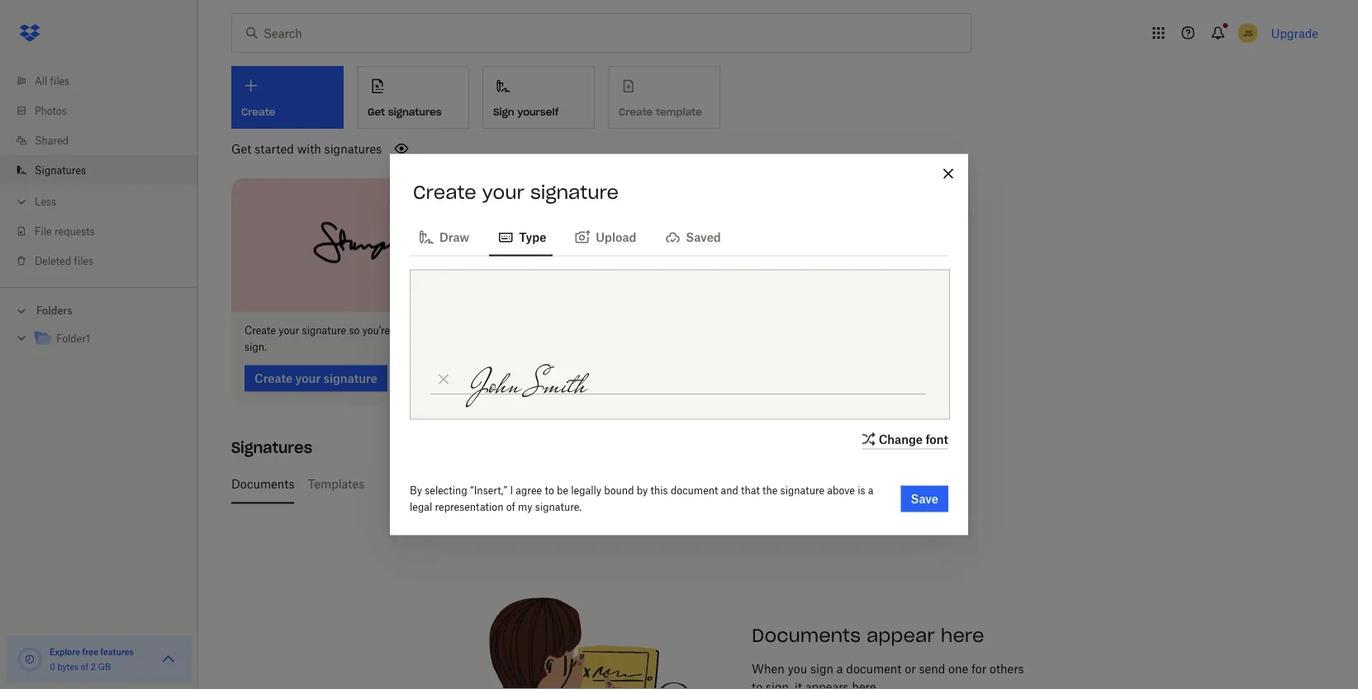 Task type: locate. For each thing, give the bounding box(es) containing it.
to
[[456, 325, 465, 337], [545, 485, 554, 497], [752, 681, 763, 690]]

yourself
[[517, 106, 559, 118], [696, 478, 739, 492]]

a right sign
[[837, 663, 843, 677]]

to left be
[[545, 485, 554, 497]]

document
[[671, 485, 718, 497], [846, 663, 902, 677]]

1 vertical spatial signatures
[[231, 439, 312, 458]]

tab list
[[410, 217, 948, 257], [231, 465, 1312, 504]]

0 horizontal spatial signatures
[[324, 142, 382, 156]]

legally
[[571, 485, 601, 497]]

0 vertical spatial yourself
[[517, 106, 559, 118]]

1 vertical spatial of
[[506, 501, 515, 514]]

is
[[742, 478, 751, 492], [858, 485, 865, 497]]

is inside by selecting "insert," i agree to be legally bound by this document and that the signature above is a legal representation of my signature.
[[858, 485, 865, 497]]

0 horizontal spatial 3
[[424, 478, 431, 492]]

create for create your signature so you're always ready to sign.
[[245, 325, 276, 337]]

or
[[905, 663, 916, 677]]

to right ready
[[456, 325, 465, 337]]

ready
[[427, 325, 453, 337]]

here.
[[852, 681, 879, 690]]

get for get started with signatures
[[231, 142, 251, 156]]

1 3 from the left
[[424, 478, 431, 492]]

1 horizontal spatial 3
[[448, 478, 455, 492]]

0 vertical spatial tab list
[[410, 217, 948, 257]]

files right deleted
[[74, 255, 93, 267]]

selecting
[[425, 485, 467, 497]]

get inside button
[[368, 106, 385, 118]]

0 horizontal spatial to
[[456, 325, 465, 337]]

your up type
[[482, 181, 524, 204]]

0 horizontal spatial files
[[50, 75, 69, 87]]

documents up you
[[752, 624, 861, 647]]

1 vertical spatial get
[[231, 142, 251, 156]]

1 vertical spatial a
[[837, 663, 843, 677]]

bound
[[604, 485, 634, 497]]

get
[[368, 106, 385, 118], [231, 142, 251, 156]]

with
[[297, 142, 321, 156]]

folder1
[[56, 333, 90, 345]]

you
[[788, 663, 807, 677]]

0 horizontal spatial your
[[279, 325, 299, 337]]

0 vertical spatial create
[[413, 181, 476, 204]]

of left my
[[506, 501, 515, 514]]

1 horizontal spatial documents
[[752, 624, 861, 647]]

your inside create your signature so you're always ready to sign.
[[279, 325, 299, 337]]

signatures list item
[[0, 155, 198, 185]]

0 vertical spatial document
[[671, 485, 718, 497]]

photos
[[35, 105, 67, 117]]

1 horizontal spatial create
[[413, 181, 476, 204]]

get left started on the top left of page
[[231, 142, 251, 156]]

your inside dialog
[[482, 181, 524, 204]]

upgrade link
[[1271, 26, 1318, 40]]

this right by
[[651, 485, 668, 497]]

requests up my
[[513, 478, 561, 492]]

1 vertical spatial document
[[846, 663, 902, 677]]

sign,
[[766, 681, 792, 690]]

signatures up documents tab
[[231, 439, 312, 458]]

0 horizontal spatial yourself
[[517, 106, 559, 118]]

templates
[[308, 478, 365, 492]]

3 up representation
[[448, 478, 455, 492]]

create your signature
[[413, 181, 619, 204]]

1 horizontal spatial signatures
[[388, 106, 442, 118]]

of
[[434, 478, 445, 492], [506, 501, 515, 514], [81, 662, 88, 672]]

0 vertical spatial to
[[456, 325, 465, 337]]

save
[[911, 492, 938, 506]]

create
[[413, 181, 476, 204], [245, 325, 276, 337]]

1 vertical spatial yourself
[[696, 478, 739, 492]]

when you sign a document or send one for others to sign, it appears here.
[[752, 663, 1024, 690]]

font
[[926, 432, 948, 447]]

your for create your signature
[[482, 181, 524, 204]]

yourself right sign
[[517, 106, 559, 118]]

all files
[[35, 75, 69, 87]]

photos link
[[13, 96, 198, 126]]

files right the all
[[50, 75, 69, 87]]

signature up representation
[[459, 478, 510, 492]]

yourself left 'that'
[[696, 478, 739, 492]]

a
[[868, 485, 874, 497], [837, 663, 843, 677]]

change font
[[879, 432, 948, 447]]

to down when
[[752, 681, 763, 690]]

0 vertical spatial files
[[50, 75, 69, 87]]

sign
[[810, 663, 834, 677]]

a inside by selecting "insert," i agree to be legally bound by this document and that the signature above is a legal representation of my signature.
[[868, 485, 874, 497]]

of right by
[[434, 478, 445, 492]]

yourself inside tab list
[[696, 478, 739, 492]]

0 horizontal spatial this
[[585, 478, 605, 492]]

2 vertical spatial of
[[81, 662, 88, 672]]

signature
[[530, 181, 619, 204], [302, 325, 346, 337], [459, 478, 510, 492], [780, 485, 825, 497]]

2 vertical spatial to
[[752, 681, 763, 690]]

0 horizontal spatial create
[[245, 325, 276, 337]]

3
[[424, 478, 431, 492], [448, 478, 455, 492]]

create inside create your signature so you're always ready to sign.
[[245, 325, 276, 337]]

that
[[741, 485, 760, 497]]

be
[[557, 485, 568, 497]]

change font button
[[859, 430, 948, 450]]

1 vertical spatial files
[[74, 255, 93, 267]]

0 vertical spatial signatures
[[35, 164, 86, 176]]

create inside dialog
[[413, 181, 476, 204]]

1 horizontal spatial of
[[434, 478, 445, 492]]

representation
[[435, 501, 503, 514]]

0 vertical spatial of
[[434, 478, 445, 492]]

documents tab
[[231, 465, 294, 504]]

create up sign.
[[245, 325, 276, 337]]

list containing all files
[[0, 56, 198, 287]]

1 horizontal spatial get
[[368, 106, 385, 118]]

1 horizontal spatial document
[[846, 663, 902, 677]]

get up get started with signatures
[[368, 106, 385, 118]]

tab list containing draw
[[410, 217, 948, 257]]

documents left templates
[[231, 478, 294, 492]]

0 horizontal spatial requests
[[54, 225, 95, 238]]

1 vertical spatial requests
[[513, 478, 561, 492]]

here
[[941, 624, 984, 647]]

1 vertical spatial your
[[279, 325, 299, 337]]

document left and
[[671, 485, 718, 497]]

signature up upload
[[530, 181, 619, 204]]

Your name text field
[[456, 350, 930, 419]]

1 vertical spatial signatures
[[324, 142, 382, 156]]

signatures
[[35, 164, 86, 176], [231, 439, 312, 458]]

1 horizontal spatial is
[[858, 485, 865, 497]]

documents
[[231, 478, 294, 492], [752, 624, 861, 647]]

0 vertical spatial a
[[868, 485, 874, 497]]

requests right file
[[54, 225, 95, 238]]

1 horizontal spatial files
[[74, 255, 93, 267]]

2 3 from the left
[[448, 478, 455, 492]]

0 vertical spatial requests
[[54, 225, 95, 238]]

0 vertical spatial documents
[[231, 478, 294, 492]]

of inside tab list
[[434, 478, 445, 492]]

files for deleted files
[[74, 255, 93, 267]]

requests
[[54, 225, 95, 238], [513, 478, 561, 492]]

0 horizontal spatial a
[[837, 663, 843, 677]]

0 vertical spatial signatures
[[388, 106, 442, 118]]

0 horizontal spatial documents
[[231, 478, 294, 492]]

1 horizontal spatial a
[[868, 485, 874, 497]]

shared link
[[13, 126, 198, 155]]

2 horizontal spatial to
[[752, 681, 763, 690]]

a right above
[[868, 485, 874, 497]]

it
[[795, 681, 802, 690]]

0 horizontal spatial get
[[231, 142, 251, 156]]

is right above
[[858, 485, 865, 497]]

0 horizontal spatial signatures
[[35, 164, 86, 176]]

signatures down shared on the left
[[35, 164, 86, 176]]

documents appear here
[[752, 624, 984, 647]]

legal
[[410, 501, 432, 514]]

agree
[[516, 485, 542, 497]]

create up the draw
[[413, 181, 476, 204]]

get signatures button
[[357, 66, 469, 129]]

bytes
[[57, 662, 79, 672]]

"insert,"
[[470, 485, 507, 497]]

this right left
[[585, 478, 605, 492]]

your left so
[[279, 325, 299, 337]]

signatures
[[388, 106, 442, 118], [324, 142, 382, 156]]

of left 2
[[81, 662, 88, 672]]

1 horizontal spatial this
[[651, 485, 668, 497]]

create your signature dialog
[[390, 154, 968, 536]]

type
[[519, 230, 546, 245]]

above
[[827, 485, 855, 497]]

by
[[410, 485, 422, 497]]

free
[[82, 647, 98, 658]]

files for all files
[[50, 75, 69, 87]]

you're
[[362, 325, 390, 337]]

sign yourself button
[[482, 66, 595, 129]]

1 vertical spatial tab list
[[231, 465, 1312, 504]]

1 horizontal spatial yourself
[[696, 478, 739, 492]]

files
[[50, 75, 69, 87], [74, 255, 93, 267]]

signature right the
[[780, 485, 825, 497]]

features
[[100, 647, 134, 658]]

0 horizontal spatial document
[[671, 485, 718, 497]]

document up the here.
[[846, 663, 902, 677]]

0 vertical spatial your
[[482, 181, 524, 204]]

deleted files link
[[13, 246, 198, 276]]

started
[[255, 142, 294, 156]]

is right and
[[742, 478, 751, 492]]

save button
[[901, 486, 948, 513]]

1 vertical spatial create
[[245, 325, 276, 337]]

3 right by
[[424, 478, 431, 492]]

1 horizontal spatial signatures
[[231, 439, 312, 458]]

requests inside 'link'
[[54, 225, 95, 238]]

1 horizontal spatial your
[[482, 181, 524, 204]]

quota usage element
[[17, 647, 43, 673]]

all files link
[[13, 66, 198, 96]]

signature left so
[[302, 325, 346, 337]]

1 horizontal spatial requests
[[513, 478, 561, 492]]

folders button
[[0, 298, 198, 323]]

get for get signatures
[[368, 106, 385, 118]]

create your signature so you're always ready to sign.
[[245, 325, 465, 354]]

0 horizontal spatial of
[[81, 662, 88, 672]]

list
[[0, 56, 198, 287]]

your for create your signature so you're always ready to sign.
[[279, 325, 299, 337]]

0 vertical spatial get
[[368, 106, 385, 118]]

2 horizontal spatial of
[[506, 501, 515, 514]]

1 vertical spatial to
[[545, 485, 554, 497]]

0
[[50, 662, 55, 672]]

others
[[990, 663, 1024, 677]]

1 horizontal spatial to
[[545, 485, 554, 497]]

1 vertical spatial documents
[[752, 624, 861, 647]]



Task type: describe. For each thing, give the bounding box(es) containing it.
to inside by selecting "insert," i agree to be legally bound by this document and that the signature above is a legal representation of my signature.
[[545, 485, 554, 497]]

documents for documents
[[231, 478, 294, 492]]

by
[[637, 485, 648, 497]]

less
[[35, 195, 56, 208]]

templates tab
[[308, 465, 365, 504]]

signature inside tab list
[[459, 478, 510, 492]]

create for create your signature
[[413, 181, 476, 204]]

all
[[35, 75, 47, 87]]

when
[[752, 663, 785, 677]]

appears
[[805, 681, 849, 690]]

signature inside create your signature so you're always ready to sign.
[[302, 325, 346, 337]]

0 horizontal spatial is
[[742, 478, 751, 492]]

left
[[564, 478, 582, 492]]

3 of 3 signature requests left this month. signing yourself is unlimited.
[[424, 478, 810, 492]]

signatures inside signatures link
[[35, 164, 86, 176]]

tab list containing documents
[[231, 465, 1312, 504]]

get signatures
[[368, 106, 442, 118]]

change
[[879, 432, 923, 447]]

folder1 link
[[33, 328, 185, 351]]

this inside by selecting "insert," i agree to be legally bound by this document and that the signature above is a legal representation of my signature.
[[651, 485, 668, 497]]

for
[[971, 663, 987, 677]]

to inside when you sign a document or send one for others to sign, it appears here.
[[752, 681, 763, 690]]

signatures inside get signatures button
[[388, 106, 442, 118]]

of inside by selecting "insert," i agree to be legally bound by this document and that the signature above is a legal representation of my signature.
[[506, 501, 515, 514]]

sign.
[[245, 341, 267, 354]]

deleted
[[35, 255, 71, 267]]

yourself inside button
[[517, 106, 559, 118]]

to inside create your signature so you're always ready to sign.
[[456, 325, 465, 337]]

signatures link
[[13, 155, 198, 185]]

file
[[35, 225, 52, 238]]

upgrade
[[1271, 26, 1318, 40]]

less image
[[13, 194, 30, 210]]

get started with signatures
[[231, 142, 382, 156]]

explore free features 0 bytes of 2 gb
[[50, 647, 134, 672]]

sign yourself
[[493, 106, 559, 118]]

2
[[91, 662, 96, 672]]

document inside by selecting "insert," i agree to be legally bound by this document and that the signature above is a legal representation of my signature.
[[671, 485, 718, 497]]

file requests
[[35, 225, 95, 238]]

of inside explore free features 0 bytes of 2 gb
[[81, 662, 88, 672]]

unlimited.
[[755, 478, 810, 492]]

month.
[[608, 478, 647, 492]]

folders
[[36, 305, 72, 317]]

sign
[[493, 106, 514, 118]]

upload
[[596, 230, 636, 245]]

appear
[[867, 624, 935, 647]]

signature inside by selecting "insert," i agree to be legally bound by this document and that the signature above is a legal representation of my signature.
[[780, 485, 825, 497]]

draw
[[439, 230, 469, 245]]

signature.
[[535, 501, 582, 514]]

saved
[[686, 230, 721, 245]]

send
[[919, 663, 945, 677]]

this inside tab list
[[585, 478, 605, 492]]

signing
[[650, 478, 693, 492]]

by selecting "insert," i agree to be legally bound by this document and that the signature above is a legal representation of my signature.
[[410, 485, 874, 514]]

a inside when you sign a document or send one for others to sign, it appears here.
[[837, 663, 843, 677]]

i
[[510, 485, 513, 497]]

shared
[[35, 134, 69, 147]]

dropbox image
[[13, 17, 46, 50]]

and
[[721, 485, 738, 497]]

always
[[393, 325, 425, 337]]

file requests link
[[13, 216, 198, 246]]

my
[[518, 501, 532, 514]]

explore
[[50, 647, 80, 658]]

so
[[349, 325, 360, 337]]

one
[[948, 663, 968, 677]]

the
[[762, 485, 778, 497]]

document inside when you sign a document or send one for others to sign, it appears here.
[[846, 663, 902, 677]]

gb
[[98, 662, 111, 672]]

tab list inside create your signature dialog
[[410, 217, 948, 257]]

documents for documents appear here
[[752, 624, 861, 647]]

deleted files
[[35, 255, 93, 267]]



Task type: vqa. For each thing, say whether or not it's contained in the screenshot.
All files LINK
yes



